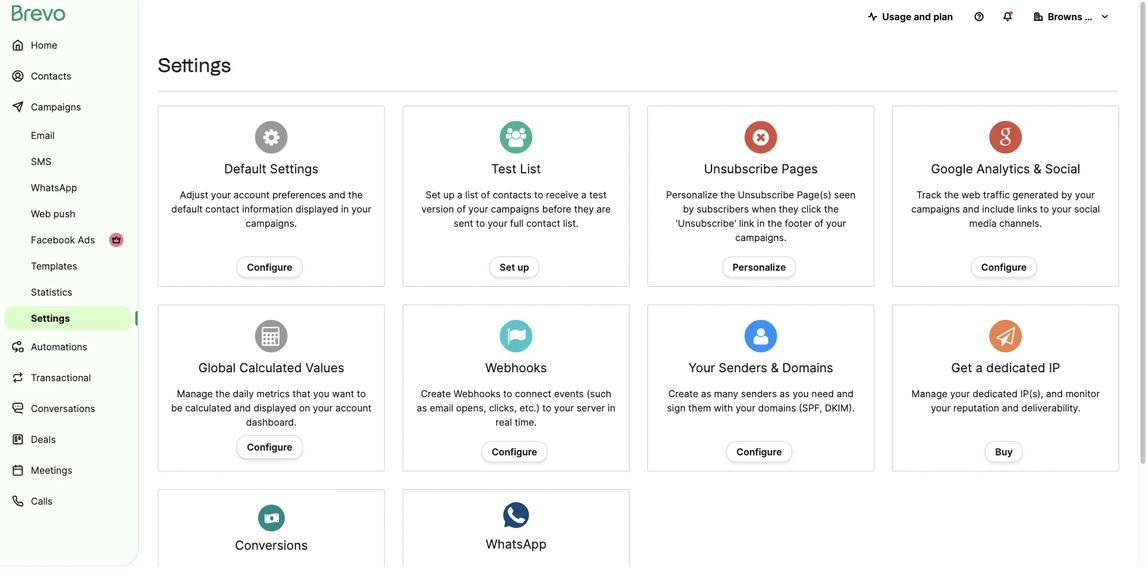 Task type: describe. For each thing, give the bounding box(es) containing it.
contacts
[[31, 70, 71, 82]]

personalize link
[[723, 257, 797, 278]]

usage
[[883, 11, 912, 22]]

up for set up a list of contacts to receive a test version of your campaigns before they are sent to your full contact list.
[[444, 189, 455, 200]]

adjust
[[180, 189, 209, 200]]

dashboard.
[[246, 416, 297, 428]]

meetings link
[[5, 456, 131, 485]]

webhooks inside create webhooks to connect events (such as email opens, clicks, etc.) to your server in real time.
[[454, 388, 501, 400]]

reputation
[[954, 402, 1000, 414]]

calls link
[[5, 487, 131, 515]]

test
[[492, 161, 517, 176]]

and right reputation
[[1003, 402, 1020, 414]]

calculated
[[185, 402, 232, 414]]

global
[[199, 360, 236, 375]]

you for &
[[793, 388, 810, 400]]

of inside personalize the unsubscribe page(s) seen by subscribers when they click the 'unsubscribe' link in the footer of your campaigns.
[[815, 217, 824, 229]]

sms link
[[5, 150, 131, 173]]

opens,
[[456, 402, 487, 414]]

clicks,
[[489, 402, 517, 414]]

in inside create webhooks to connect events (such as email opens, clicks, etc.) to your server in real time.
[[608, 402, 616, 414]]

templates
[[31, 260, 77, 272]]

browns
[[1049, 11, 1083, 22]]

google analytics & social
[[932, 161, 1081, 176]]

personalize for personalize the unsubscribe page(s) seen by subscribers when they click the 'unsubscribe' link in the footer of your campaigns.
[[667, 189, 718, 200]]

account inside 'manage the daily metrics that you want to be calculated and displayed on your account dashboard.'
[[336, 402, 372, 414]]

need
[[812, 388, 835, 400]]

sent
[[454, 217, 474, 229]]

facebook ads link
[[5, 228, 131, 252]]

to inside track the web traffic generated by your campaigns and include links to your social media channels.
[[1041, 203, 1050, 215]]

up for set up
[[518, 261, 530, 273]]

unsubscribe inside personalize the unsubscribe page(s) seen by subscribers when they click the 'unsubscribe' link in the footer of your campaigns.
[[738, 189, 795, 200]]

enterprise
[[1086, 11, 1133, 22]]

generated
[[1013, 189, 1060, 200]]

calls
[[31, 495, 53, 507]]

ip
[[1050, 360, 1061, 375]]

in inside the adjust your account preferences and the default contact information displayed in your campaigns.
[[341, 203, 349, 215]]

email
[[430, 402, 454, 414]]

sign
[[668, 402, 686, 414]]

domains
[[783, 360, 834, 375]]

that
[[293, 388, 311, 400]]

media
[[970, 217, 997, 229]]

set up a list of contacts to receive a test version of your campaigns before they are sent to your full contact list.
[[422, 189, 611, 229]]

usage and plan button
[[859, 5, 963, 29]]

test
[[590, 189, 607, 200]]

channels.
[[1000, 217, 1043, 229]]

and inside the adjust your account preferences and the default contact information displayed in your campaigns.
[[329, 189, 346, 200]]

facebook
[[31, 234, 75, 246]]

1 horizontal spatial whatsapp
[[486, 536, 547, 552]]

meetings
[[31, 464, 72, 476]]

link
[[740, 217, 755, 229]]

0 vertical spatial of
[[481, 189, 490, 200]]

set for set up
[[500, 261, 516, 273]]

be
[[171, 402, 183, 414]]

configure link for your senders & domains
[[727, 441, 793, 462]]

campaigns inside set up a list of contacts to receive a test version of your campaigns before they are sent to your full contact list.
[[491, 203, 540, 215]]

configure for google analytics & social
[[982, 261, 1028, 273]]

them
[[689, 402, 712, 414]]

with
[[714, 402, 734, 414]]

displayed inside 'manage the daily metrics that you want to be calculated and displayed on your account dashboard.'
[[254, 402, 297, 414]]

full
[[511, 217, 524, 229]]

contacts
[[493, 189, 532, 200]]

automations
[[31, 341, 87, 352]]

'unsubscribe'
[[676, 217, 737, 229]]

preferences
[[273, 189, 326, 200]]

in inside personalize the unsubscribe page(s) seen by subscribers when they click the 'unsubscribe' link in the footer of your campaigns.
[[758, 217, 765, 229]]

default
[[224, 161, 267, 176]]

test list
[[492, 161, 541, 176]]

(spf,
[[799, 402, 823, 414]]

the inside the adjust your account preferences and the default contact information displayed in your campaigns.
[[348, 189, 363, 200]]

manage for get
[[912, 388, 948, 400]]

global calculated values
[[199, 360, 345, 375]]

set up
[[500, 261, 530, 273]]

0 vertical spatial unsubscribe
[[705, 161, 779, 176]]

home link
[[5, 31, 131, 59]]

configure for webhooks
[[492, 446, 538, 458]]

manage the daily metrics that you want to be calculated and displayed on your account dashboard.
[[171, 388, 372, 428]]

manage for global
[[177, 388, 213, 400]]

buy link
[[986, 441, 1024, 462]]

1 horizontal spatial as
[[702, 388, 712, 400]]

campaigns link
[[5, 93, 131, 121]]

and inside track the web traffic generated by your campaigns and include links to your social media channels.
[[963, 203, 980, 215]]

ip(s),
[[1021, 388, 1044, 400]]

senders
[[719, 360, 768, 375]]

your inside create webhooks to connect events (such as email opens, clicks, etc.) to your server in real time.
[[555, 402, 574, 414]]

track the web traffic generated by your campaigns and include links to your social media channels.
[[912, 189, 1101, 229]]

are
[[597, 203, 611, 215]]

traffic
[[984, 189, 1011, 200]]

subscribers
[[697, 203, 750, 215]]

configure link for webhooks
[[482, 441, 548, 462]]

page(s)
[[798, 189, 832, 200]]

configure for default settings
[[247, 261, 293, 273]]

they inside personalize the unsubscribe page(s) seen by subscribers when they click the 'unsubscribe' link in the footer of your campaigns.
[[779, 203, 799, 215]]

0 vertical spatial webhooks
[[486, 360, 547, 375]]

deals link
[[5, 425, 131, 454]]

your senders & domains
[[689, 360, 834, 375]]

manage your dedicated ip(s), and monitor your reputation and deliverability.
[[912, 388, 1101, 414]]

conversations link
[[5, 394, 131, 423]]

campaigns. inside personalize the unsubscribe page(s) seen by subscribers when they click the 'unsubscribe' link in the footer of your campaigns.
[[736, 232, 787, 243]]

receive
[[546, 189, 579, 200]]

0 horizontal spatial a
[[458, 189, 463, 200]]

contact inside set up a list of contacts to receive a test version of your campaigns before they are sent to your full contact list.
[[527, 217, 561, 229]]

configure link for google analytics & social
[[972, 257, 1038, 278]]

and inside create as many senders as you need and sign them with your domains (spf, dkim).
[[837, 388, 854, 400]]

browns enterprise
[[1049, 11, 1133, 22]]



Task type: vqa. For each thing, say whether or not it's contained in the screenshot.
left Hard
no



Task type: locate. For each thing, give the bounding box(es) containing it.
by for unsubscribe pages
[[684, 203, 695, 215]]

contacts link
[[5, 62, 131, 90]]

etc.)
[[520, 402, 540, 414]]

web push link
[[5, 202, 131, 226]]

unsubscribe up subscribers
[[705, 161, 779, 176]]

configure down real
[[492, 446, 538, 458]]

2 vertical spatial settings
[[31, 312, 70, 324]]

1 vertical spatial webhooks
[[454, 388, 501, 400]]

0 vertical spatial whatsapp
[[31, 182, 77, 193]]

1 horizontal spatial you
[[793, 388, 810, 400]]

they
[[575, 203, 594, 215], [779, 203, 799, 215]]

personalize inside personalize the unsubscribe page(s) seen by subscribers when they click the 'unsubscribe' link in the footer of your campaigns.
[[667, 189, 718, 200]]

0 horizontal spatial account
[[234, 189, 270, 200]]

campaigns. down "link"
[[736, 232, 787, 243]]

0 horizontal spatial set
[[426, 189, 441, 200]]

0 horizontal spatial campaigns
[[491, 203, 540, 215]]

links
[[1018, 203, 1038, 215]]

transactional
[[31, 372, 91, 383]]

and
[[915, 11, 932, 22], [329, 189, 346, 200], [963, 203, 980, 215], [837, 388, 854, 400], [1047, 388, 1064, 400], [234, 402, 251, 414], [1003, 402, 1020, 414]]

of right list
[[481, 189, 490, 200]]

2 vertical spatial of
[[815, 217, 824, 229]]

the down when
[[768, 217, 783, 229]]

of down click
[[815, 217, 824, 229]]

0 vertical spatial contact
[[205, 203, 240, 215]]

you inside create as many senders as you need and sign them with your domains (spf, dkim).
[[793, 388, 810, 400]]

create up the sign
[[669, 388, 699, 400]]

to right etc.)
[[543, 402, 552, 414]]

by for google analytics & social
[[1062, 189, 1073, 200]]

0 horizontal spatial personalize
[[667, 189, 718, 200]]

0 vertical spatial in
[[341, 203, 349, 215]]

set down full
[[500, 261, 516, 273]]

and inside 'button'
[[915, 11, 932, 22]]

dedicated up the ip(s),
[[987, 360, 1046, 375]]

configure link down real
[[482, 441, 548, 462]]

1 vertical spatial contact
[[527, 217, 561, 229]]

displayed down preferences
[[296, 203, 339, 215]]

to right sent
[[476, 217, 485, 229]]

senders
[[742, 388, 778, 400]]

of up sent
[[457, 203, 466, 215]]

1 vertical spatial dedicated
[[973, 388, 1019, 400]]

before
[[543, 203, 572, 215]]

configure button
[[237, 435, 303, 459]]

and inside 'manage the daily metrics that you want to be calculated and displayed on your account dashboard.'
[[234, 402, 251, 414]]

sms
[[31, 156, 51, 167]]

0 horizontal spatial whatsapp
[[31, 182, 77, 193]]

configure inside button
[[247, 441, 293, 453]]

0 horizontal spatial by
[[684, 203, 695, 215]]

want
[[332, 388, 354, 400]]

as up them
[[702, 388, 712, 400]]

email link
[[5, 124, 131, 147]]

2 horizontal spatial settings
[[270, 161, 319, 176]]

you inside 'manage the daily metrics that you want to be calculated and displayed on your account dashboard.'
[[313, 388, 330, 400]]

to right want
[[357, 388, 366, 400]]

whatsapp inside whatsapp link
[[31, 182, 77, 193]]

1 vertical spatial account
[[336, 402, 372, 414]]

0 horizontal spatial they
[[575, 203, 594, 215]]

account up information
[[234, 189, 270, 200]]

the up subscribers
[[721, 189, 736, 200]]

webhooks up connect
[[486, 360, 547, 375]]

contact inside the adjust your account preferences and the default contact information displayed in your campaigns.
[[205, 203, 240, 215]]

personalize
[[667, 189, 718, 200], [733, 261, 787, 273]]

create inside create as many senders as you need and sign them with your domains (spf, dkim).
[[669, 388, 699, 400]]

and up deliverability.
[[1047, 388, 1064, 400]]

manage inside manage your dedicated ip(s), and monitor your reputation and deliverability.
[[912, 388, 948, 400]]

calculated
[[239, 360, 302, 375]]

0 vertical spatial set
[[426, 189, 441, 200]]

conversions
[[235, 538, 308, 553]]

0 vertical spatial by
[[1062, 189, 1073, 200]]

home
[[31, 39, 57, 51]]

0 horizontal spatial create
[[421, 388, 451, 400]]

& for domains
[[771, 360, 779, 375]]

1 campaigns from the left
[[491, 203, 540, 215]]

deals
[[31, 434, 56, 445]]

1 vertical spatial in
[[758, 217, 765, 229]]

up inside set up link
[[518, 261, 530, 273]]

your inside 'manage the daily metrics that you want to be calculated and displayed on your account dashboard.'
[[313, 402, 333, 414]]

1 horizontal spatial &
[[1034, 161, 1042, 176]]

unsubscribe pages
[[705, 161, 819, 176]]

list.
[[563, 217, 579, 229]]

you
[[313, 388, 330, 400], [793, 388, 810, 400]]

and right preferences
[[329, 189, 346, 200]]

contact down adjust
[[205, 203, 240, 215]]

a left the test
[[582, 189, 587, 200]]

0 horizontal spatial &
[[771, 360, 779, 375]]

track
[[917, 189, 942, 200]]

personalize for personalize
[[733, 261, 787, 273]]

1 they from the left
[[575, 203, 594, 215]]

personalize up the 'unsubscribe'
[[667, 189, 718, 200]]

up inside set up a list of contacts to receive a test version of your campaigns before they are sent to your full contact list.
[[444, 189, 455, 200]]

set
[[426, 189, 441, 200], [500, 261, 516, 273]]

get
[[952, 360, 973, 375]]

social
[[1046, 161, 1081, 176]]

1 horizontal spatial a
[[582, 189, 587, 200]]

1 horizontal spatial campaigns.
[[736, 232, 787, 243]]

1 horizontal spatial set
[[500, 261, 516, 273]]

2 horizontal spatial in
[[758, 217, 765, 229]]

create
[[421, 388, 451, 400], [669, 388, 699, 400]]

displayed down metrics
[[254, 402, 297, 414]]

your inside create as many senders as you need and sign them with your domains (spf, dkim).
[[736, 402, 756, 414]]

whatsapp
[[31, 182, 77, 193], [486, 536, 547, 552]]

google
[[932, 161, 974, 176]]

campaigns up full
[[491, 203, 540, 215]]

configure down channels.
[[982, 261, 1028, 273]]

0 horizontal spatial in
[[341, 203, 349, 215]]

to up the before
[[535, 189, 544, 200]]

create up email
[[421, 388, 451, 400]]

to down generated
[[1041, 203, 1050, 215]]

0 horizontal spatial manage
[[177, 388, 213, 400]]

server
[[577, 402, 605, 414]]

1 horizontal spatial in
[[608, 402, 616, 414]]

2 vertical spatial in
[[608, 402, 616, 414]]

and left plan
[[915, 11, 932, 22]]

they inside set up a list of contacts to receive a test version of your campaigns before they are sent to your full contact list.
[[575, 203, 594, 215]]

0 horizontal spatial you
[[313, 388, 330, 400]]

and down daily
[[234, 402, 251, 414]]

set inside set up a list of contacts to receive a test version of your campaigns before they are sent to your full contact list.
[[426, 189, 441, 200]]

the left 'web'
[[945, 189, 960, 200]]

& up senders
[[771, 360, 779, 375]]

monitor
[[1066, 388, 1101, 400]]

the inside track the web traffic generated by your campaigns and include links to your social media channels.
[[945, 189, 960, 200]]

contact down the before
[[527, 217, 561, 229]]

as up the domains
[[780, 388, 791, 400]]

1 horizontal spatial create
[[669, 388, 699, 400]]

create for webhooks
[[421, 388, 451, 400]]

real
[[496, 416, 512, 428]]

campaigns
[[491, 203, 540, 215], [912, 203, 961, 215]]

set for set up a list of contacts to receive a test version of your campaigns before they are sent to your full contact list.
[[426, 189, 441, 200]]

create webhooks to connect events (such as email opens, clicks, etc.) to your server in real time.
[[417, 388, 616, 428]]

1 vertical spatial by
[[684, 203, 695, 215]]

to
[[535, 189, 544, 200], [1041, 203, 1050, 215], [476, 217, 485, 229], [357, 388, 366, 400], [504, 388, 513, 400], [543, 402, 552, 414]]

configure for your senders & domains
[[737, 446, 783, 458]]

dkim).
[[825, 402, 856, 414]]

configure down dashboard.
[[247, 441, 293, 453]]

default settings
[[224, 161, 319, 176]]

the up calculated in the bottom of the page
[[216, 388, 230, 400]]

conversations
[[31, 403, 95, 414]]

the inside 'manage the daily metrics that you want to be calculated and displayed on your account dashboard.'
[[216, 388, 230, 400]]

web push
[[31, 208, 75, 219]]

and down 'web'
[[963, 203, 980, 215]]

as
[[702, 388, 712, 400], [780, 388, 791, 400], [417, 402, 427, 414]]

to inside 'manage the daily metrics that you want to be calculated and displayed on your account dashboard.'
[[357, 388, 366, 400]]

up
[[444, 189, 455, 200], [518, 261, 530, 273]]

create as many senders as you need and sign them with your domains (spf, dkim).
[[668, 388, 856, 414]]

by
[[1062, 189, 1073, 200], [684, 203, 695, 215]]

personalize down "link"
[[733, 261, 787, 273]]

web
[[962, 189, 981, 200]]

1 vertical spatial campaigns.
[[736, 232, 787, 243]]

dedicated for a
[[987, 360, 1046, 375]]

2 campaigns from the left
[[912, 203, 961, 215]]

1 horizontal spatial settings
[[158, 54, 231, 77]]

whatsapp link
[[5, 176, 131, 200]]

list
[[520, 161, 541, 176]]

& for social
[[1034, 161, 1042, 176]]

plan
[[934, 11, 954, 22]]

1 horizontal spatial manage
[[912, 388, 948, 400]]

0 vertical spatial campaigns.
[[246, 217, 297, 229]]

1 horizontal spatial of
[[481, 189, 490, 200]]

2 create from the left
[[669, 388, 699, 400]]

events
[[554, 388, 584, 400]]

1 create from the left
[[421, 388, 451, 400]]

0 vertical spatial displayed
[[296, 203, 339, 215]]

account inside the adjust your account preferences and the default contact information displayed in your campaigns.
[[234, 189, 270, 200]]

&
[[1034, 161, 1042, 176], [771, 360, 779, 375]]

you right that
[[313, 388, 330, 400]]

1 vertical spatial personalize
[[733, 261, 787, 273]]

a right get
[[977, 360, 984, 375]]

personalize the unsubscribe page(s) seen by subscribers when they click the 'unsubscribe' link in the footer of your campaigns.
[[667, 189, 856, 243]]

campaigns. down information
[[246, 217, 297, 229]]

up up version
[[444, 189, 455, 200]]

0 horizontal spatial as
[[417, 402, 427, 414]]

unsubscribe up when
[[738, 189, 795, 200]]

configure down the adjust your account preferences and the default contact information displayed in your campaigns.
[[247, 261, 293, 273]]

2 manage from the left
[[912, 388, 948, 400]]

webhooks up opens,
[[454, 388, 501, 400]]

account down want
[[336, 402, 372, 414]]

campaigns inside track the web traffic generated by your campaigns and include links to your social media channels.
[[912, 203, 961, 215]]

automations link
[[5, 333, 131, 361]]

1 you from the left
[[313, 388, 330, 400]]

0 vertical spatial up
[[444, 189, 455, 200]]

0 vertical spatial settings
[[158, 54, 231, 77]]

ads
[[78, 234, 95, 246]]

campaigns. inside the adjust your account preferences and the default contact information displayed in your campaigns.
[[246, 217, 297, 229]]

and up dkim).
[[837, 388, 854, 400]]

1 vertical spatial settings
[[270, 161, 319, 176]]

facebook ads
[[31, 234, 95, 246]]

you for values
[[313, 388, 330, 400]]

(such
[[587, 388, 612, 400]]

2 horizontal spatial of
[[815, 217, 824, 229]]

information
[[242, 203, 293, 215]]

configure down the domains
[[737, 446, 783, 458]]

contact
[[205, 203, 240, 215], [527, 217, 561, 229]]

list
[[466, 189, 479, 200]]

on
[[299, 402, 310, 414]]

1 horizontal spatial by
[[1062, 189, 1073, 200]]

1 horizontal spatial they
[[779, 203, 799, 215]]

buy
[[996, 446, 1014, 458]]

by inside track the web traffic generated by your campaigns and include links to your social media channels.
[[1062, 189, 1073, 200]]

1 vertical spatial of
[[457, 203, 466, 215]]

they up list.
[[575, 203, 594, 215]]

manage inside 'manage the daily metrics that you want to be calculated and displayed on your account dashboard.'
[[177, 388, 213, 400]]

you up (spf,
[[793, 388, 810, 400]]

your inside personalize the unsubscribe page(s) seen by subscribers when they click the 'unsubscribe' link in the footer of your campaigns.
[[827, 217, 847, 229]]

1 horizontal spatial campaigns
[[912, 203, 961, 215]]

0 horizontal spatial settings
[[31, 312, 70, 324]]

0 horizontal spatial contact
[[205, 203, 240, 215]]

statistics link
[[5, 280, 131, 304]]

0 horizontal spatial campaigns.
[[246, 217, 297, 229]]

a left list
[[458, 189, 463, 200]]

configure link down channels.
[[972, 257, 1038, 278]]

1 vertical spatial &
[[771, 360, 779, 375]]

1 manage from the left
[[177, 388, 213, 400]]

1 vertical spatial set
[[500, 261, 516, 273]]

0 vertical spatial personalize
[[667, 189, 718, 200]]

to up clicks,
[[504, 388, 513, 400]]

2 horizontal spatial a
[[977, 360, 984, 375]]

as inside create webhooks to connect events (such as email opens, clicks, etc.) to your server in real time.
[[417, 402, 427, 414]]

version
[[422, 203, 454, 215]]

set up version
[[426, 189, 441, 200]]

configure link for default settings
[[237, 257, 303, 278]]

1 horizontal spatial personalize
[[733, 261, 787, 273]]

2 you from the left
[[793, 388, 810, 400]]

2 they from the left
[[779, 203, 799, 215]]

up down full
[[518, 261, 530, 273]]

the down seen
[[825, 203, 840, 215]]

2 horizontal spatial as
[[780, 388, 791, 400]]

1 vertical spatial unsubscribe
[[738, 189, 795, 200]]

& left social
[[1034, 161, 1042, 176]]

configure link down the adjust your account preferences and the default contact information displayed in your campaigns.
[[237, 257, 303, 278]]

displayed inside the adjust your account preferences and the default contact information displayed in your campaigns.
[[296, 203, 339, 215]]

the right preferences
[[348, 189, 363, 200]]

campaigns down track
[[912, 203, 961, 215]]

0 vertical spatial account
[[234, 189, 270, 200]]

as left email
[[417, 402, 427, 414]]

dedicated up reputation
[[973, 388, 1019, 400]]

they up footer
[[779, 203, 799, 215]]

by down social
[[1062, 189, 1073, 200]]

0 vertical spatial &
[[1034, 161, 1042, 176]]

adjust your account preferences and the default contact information displayed in your campaigns.
[[172, 189, 372, 229]]

push
[[54, 208, 75, 219]]

time.
[[515, 416, 537, 428]]

many
[[715, 388, 739, 400]]

1 vertical spatial whatsapp
[[486, 536, 547, 552]]

campaigns
[[31, 101, 81, 113]]

0 horizontal spatial up
[[444, 189, 455, 200]]

dedicated for your
[[973, 388, 1019, 400]]

left___rvooi image
[[112, 235, 121, 245]]

1 horizontal spatial contact
[[527, 217, 561, 229]]

create for your senders & domains
[[669, 388, 699, 400]]

1 horizontal spatial up
[[518, 261, 530, 273]]

1 horizontal spatial account
[[336, 402, 372, 414]]

by inside personalize the unsubscribe page(s) seen by subscribers when they click the 'unsubscribe' link in the footer of your campaigns.
[[684, 203, 695, 215]]

1 vertical spatial up
[[518, 261, 530, 273]]

connect
[[515, 388, 552, 400]]

analytics
[[977, 161, 1031, 176]]

settings link
[[5, 306, 131, 330]]

dedicated inside manage your dedicated ip(s), and monitor your reputation and deliverability.
[[973, 388, 1019, 400]]

displayed
[[296, 203, 339, 215], [254, 402, 297, 414]]

0 horizontal spatial of
[[457, 203, 466, 215]]

1 vertical spatial displayed
[[254, 402, 297, 414]]

get a dedicated ip
[[952, 360, 1061, 375]]

by up the 'unsubscribe'
[[684, 203, 695, 215]]

create inside create webhooks to connect events (such as email opens, clicks, etc.) to your server in real time.
[[421, 388, 451, 400]]

configure link down the domains
[[727, 441, 793, 462]]

0 vertical spatial dedicated
[[987, 360, 1046, 375]]



